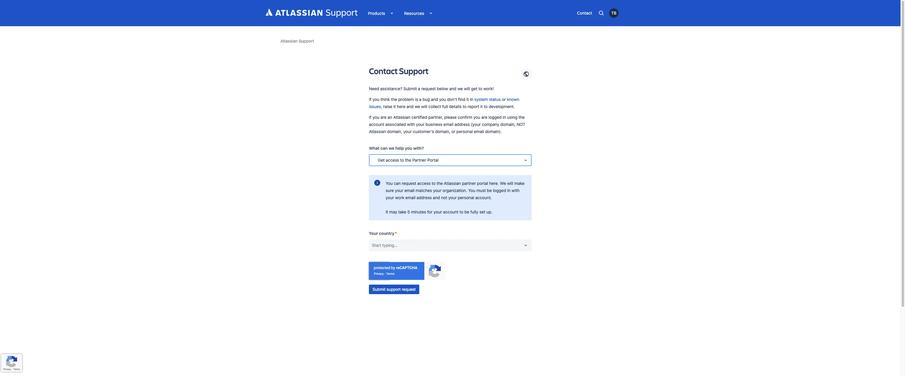 Task type: vqa. For each thing, say whether or not it's contained in the screenshot.
rightmost access
yes



Task type: describe. For each thing, give the bounding box(es) containing it.
*
[[395, 231, 397, 236]]

fully
[[471, 210, 479, 215]]

your down sure
[[386, 195, 394, 200]]

start
[[372, 243, 381, 248]]

email right work
[[406, 195, 416, 200]]

contact support
[[369, 65, 429, 77]]

think
[[381, 97, 390, 102]]

your country *
[[369, 231, 397, 236]]

access inside you can request access to the atlassian partner portal here. we will make sure your email matches your organization. you must be logged in with your work email address and not your personal account.
[[418, 181, 431, 186]]

start typing...
[[372, 243, 398, 248]]

make
[[515, 181, 525, 186]]

2 horizontal spatial domain,
[[501, 122, 516, 127]]

your up not
[[433, 188, 442, 193]]

and right below on the top left of the page
[[449, 86, 457, 91]]

0 vertical spatial submit
[[404, 86, 417, 91]]

get access to the partner portal
[[378, 158, 439, 163]]

if for if you are an atlassian certified partner, please confirm you are logged in using the account associated with your business email address (your company domain, not atlassian domain, your customer's domain, or personal email domain).
[[369, 115, 372, 120]]

if for if you think the problem is a bug and you don't find it in system status or
[[369, 97, 372, 102]]

the inside 'if you are an atlassian certified partner, please confirm you are logged in using the account associated with your business email address (your company domain, not atlassian domain, your customer's domain, or personal email domain).'
[[519, 115, 525, 120]]

0 vertical spatial request
[[422, 86, 436, 91]]

raise
[[383, 104, 392, 109]]

organization.
[[443, 188, 467, 193]]

here
[[397, 104, 406, 109]]

to down help at the top of page
[[400, 158, 404, 163]]

what can we help you with?
[[369, 146, 424, 151]]

issues
[[369, 104, 381, 109]]

account.
[[476, 195, 492, 200]]

1 horizontal spatial domain,
[[435, 129, 451, 134]]

work
[[395, 195, 405, 200]]

company
[[482, 122, 500, 127]]

1 vertical spatial be
[[465, 210, 469, 215]]

problem
[[398, 97, 414, 102]]

with inside 'if you are an atlassian certified partner, please confirm you are logged in using the account associated with your business email address (your company domain, not atlassian domain, your customer's domain, or personal email domain).'
[[407, 122, 415, 127]]

known issues link
[[369, 97, 520, 109]]

contact link
[[574, 9, 595, 18]]

support for atlassian support
[[299, 38, 314, 44]]

you can request access to the atlassian partner portal here. we will make sure your email matches your organization. you must be logged in with your work email address and not your personal account.
[[386, 181, 525, 200]]

typing...
[[382, 243, 398, 248]]

support
[[387, 287, 401, 292]]

it for , raise it here and we will collect full details to report it to development.
[[481, 104, 483, 109]]

an
[[388, 115, 392, 120]]

you up full
[[439, 97, 446, 102]]

resources button
[[400, 9, 436, 18]]

personal for your
[[458, 195, 474, 200]]

1 horizontal spatial we
[[415, 104, 420, 109]]

your down organization.
[[449, 195, 457, 200]]

5
[[408, 210, 410, 215]]

0 horizontal spatial you
[[386, 181, 393, 186]]

atlassian support
[[281, 38, 314, 44]]

1 are from the left
[[381, 115, 387, 120]]

will inside you can request access to the atlassian partner portal here. we will make sure your email matches your organization. you must be logged in with your work email address and not your personal account.
[[507, 181, 513, 186]]

may
[[389, 210, 397, 215]]

full
[[442, 104, 448, 109]]

email left matches
[[405, 188, 415, 193]]

known
[[507, 97, 520, 102]]

domain).
[[485, 129, 502, 134]]

0 horizontal spatial domain,
[[387, 129, 402, 134]]

0 horizontal spatial it
[[394, 104, 396, 109]]

atlassian support link
[[281, 38, 314, 45]]

logged inside 'if you are an atlassian certified partner, please confirm you are logged in using the account associated with your business email address (your company domain, not atlassian domain, your customer's domain, or personal email domain).'
[[489, 115, 502, 120]]

need
[[369, 86, 379, 91]]

footer containing you can request access to the atlassian partner portal here. we will make sure your email matches your organization. you must be logged in with your work email address and not your personal account.
[[369, 175, 532, 221]]

not
[[517, 122, 526, 127]]

sure
[[386, 188, 394, 193]]

submit support request button
[[369, 285, 419, 295]]

we
[[500, 181, 506, 186]]

, raise it here and we will collect full details to report it to development.
[[381, 104, 515, 109]]

status
[[489, 97, 501, 102]]

collect
[[429, 104, 441, 109]]

associated
[[386, 122, 406, 127]]

here.
[[489, 181, 499, 186]]

for
[[427, 210, 433, 215]]

find
[[458, 97, 466, 102]]

partner,
[[429, 115, 443, 120]]

0 vertical spatial access
[[386, 158, 399, 163]]

search page image
[[598, 10, 605, 16]]

in inside you can request access to the atlassian partner portal here. we will make sure your email matches your organization. you must be logged in with your work email address and not your personal account.
[[507, 188, 511, 193]]

it for if you think the problem is a bug and you don't find it in system status or
[[467, 97, 469, 102]]

customer's
[[413, 129, 434, 134]]

request for can
[[402, 181, 416, 186]]

get
[[378, 158, 385, 163]]

atlassian inside you can request access to the atlassian partner portal here. we will make sure your email matches your organization. you must be logged in with your work email address and not your personal account.
[[444, 181, 461, 186]]

products image
[[385, 10, 392, 17]]

to down "find"
[[463, 104, 467, 109]]

address inside 'if you are an atlassian certified partner, please confirm you are logged in using the account associated with your business email address (your company domain, not atlassian domain, your customer's domain, or personal email domain).'
[[455, 122, 470, 127]]

products button
[[364, 9, 397, 18]]

your down certified
[[416, 122, 425, 127]]

if you are an atlassian certified partner, please confirm you are logged in using the account associated with your business email address (your company domain, not atlassian domain, your customer's domain, or personal email domain).
[[369, 115, 526, 134]]

minutes
[[411, 210, 426, 215]]

email down (your
[[474, 129, 484, 134]]

report
[[468, 104, 480, 109]]



Task type: locate. For each thing, give the bounding box(es) containing it.
is
[[415, 97, 418, 102]]

personal
[[457, 129, 473, 134], [458, 195, 474, 200]]

if
[[369, 97, 372, 102], [369, 115, 372, 120]]

0 horizontal spatial address
[[417, 195, 432, 200]]

assistance?
[[380, 86, 403, 91]]

development.
[[489, 104, 515, 109]]

if up the issues
[[369, 97, 372, 102]]

you up the issues
[[373, 97, 380, 102]]

your
[[416, 122, 425, 127], [404, 129, 412, 134], [395, 188, 404, 193], [433, 188, 442, 193], [386, 195, 394, 200], [449, 195, 457, 200], [434, 210, 442, 215]]

request inside button
[[402, 287, 416, 292]]

request up matches
[[402, 181, 416, 186]]

with inside you can request access to the atlassian partner portal here. we will make sure your email matches your organization. you must be logged in with your work email address and not your personal account.
[[512, 188, 520, 193]]

we down is
[[415, 104, 420, 109]]

address down matches
[[417, 195, 432, 200]]

1 horizontal spatial are
[[482, 115, 488, 120]]

you down the issues
[[373, 115, 380, 120]]

0 horizontal spatial contact
[[369, 65, 398, 77]]

1 horizontal spatial submit
[[404, 86, 417, 91]]

email down please
[[444, 122, 454, 127]]

0 vertical spatial be
[[487, 188, 492, 193]]

it
[[386, 210, 388, 215]]

your
[[369, 231, 378, 236]]

2 horizontal spatial it
[[481, 104, 483, 109]]

get
[[471, 86, 478, 91]]

a right is
[[419, 97, 422, 102]]

or up development.
[[502, 97, 506, 102]]

contact for contact
[[577, 10, 592, 16]]

personal inside you can request access to the atlassian partner portal here. we will make sure your email matches your organization. you must be logged in with your work email address and not your personal account.
[[458, 195, 474, 200]]

can right what
[[381, 146, 388, 151]]

1 horizontal spatial will
[[464, 86, 470, 91]]

if you think the problem is a bug and you don't find it in system status or
[[369, 97, 507, 102]]

0 horizontal spatial we
[[389, 146, 395, 151]]

don't
[[447, 97, 457, 102]]

,
[[381, 104, 382, 109]]

1 vertical spatial contact
[[369, 65, 398, 77]]

open image
[[522, 157, 530, 164], [522, 242, 530, 249]]

partner
[[462, 181, 476, 186]]

support down atlassian logo
[[299, 38, 314, 44]]

what
[[369, 146, 380, 151]]

2 vertical spatial will
[[507, 181, 513, 186]]

2 vertical spatial request
[[402, 287, 416, 292]]

using
[[507, 115, 518, 120]]

resources
[[404, 11, 424, 16]]

1 horizontal spatial contact
[[577, 10, 592, 16]]

products
[[368, 11, 385, 16]]

0 vertical spatial address
[[455, 122, 470, 127]]

1 vertical spatial address
[[417, 195, 432, 200]]

your right for
[[434, 210, 442, 215]]

it
[[467, 97, 469, 102], [394, 104, 396, 109], [481, 104, 483, 109]]

1 horizontal spatial be
[[487, 188, 492, 193]]

submit
[[404, 86, 417, 91], [373, 287, 386, 292]]

system
[[475, 97, 488, 102]]

a
[[418, 86, 420, 91], [419, 97, 422, 102]]

1 open image from the top
[[522, 157, 530, 164]]

or
[[502, 97, 506, 102], [452, 129, 456, 134]]

2 horizontal spatial in
[[507, 188, 511, 193]]

0 horizontal spatial can
[[381, 146, 388, 151]]

submit left support
[[373, 287, 386, 292]]

system status link
[[475, 97, 501, 102]]

support up the need assistance? submit a request below and we will get to work!
[[399, 65, 429, 77]]

1 horizontal spatial support
[[399, 65, 429, 77]]

you down partner
[[468, 188, 476, 193]]

details
[[449, 104, 462, 109]]

atlassian logo image
[[266, 9, 358, 18]]

0 horizontal spatial in
[[470, 97, 474, 102]]

work!
[[484, 86, 494, 91]]

0 horizontal spatial be
[[465, 210, 469, 215]]

0 horizontal spatial submit
[[373, 287, 386, 292]]

in
[[470, 97, 474, 102], [503, 115, 506, 120], [507, 188, 511, 193]]

request
[[422, 86, 436, 91], [402, 181, 416, 186], [402, 287, 416, 292]]

personal for or
[[457, 129, 473, 134]]

support
[[299, 38, 314, 44], [399, 65, 429, 77]]

in inside 'if you are an atlassian certified partner, please confirm you are logged in using the account associated with your business email address (your company domain, not atlassian domain, your customer's domain, or personal email domain).'
[[503, 115, 506, 120]]

0 vertical spatial support
[[299, 38, 314, 44]]

open image for start typing...
[[522, 242, 530, 249]]

can
[[381, 146, 388, 151], [394, 181, 401, 186]]

1 horizontal spatial access
[[418, 181, 431, 186]]

domain, down business
[[435, 129, 451, 134]]

if down the issues
[[369, 115, 372, 120]]

1 horizontal spatial address
[[455, 122, 470, 127]]

0 vertical spatial if
[[369, 97, 372, 102]]

address inside you can request access to the atlassian partner portal here. we will make sure your email matches your organization. you must be logged in with your work email address and not your personal account.
[[417, 195, 432, 200]]

partner
[[413, 158, 426, 163]]

1 horizontal spatial it
[[467, 97, 469, 102]]

the inside you can request access to the atlassian partner portal here. we will make sure your email matches your organization. you must be logged in with your work email address and not your personal account.
[[437, 181, 443, 186]]

1 vertical spatial if
[[369, 115, 372, 120]]

can for what
[[381, 146, 388, 151]]

business
[[426, 122, 443, 127]]

1 vertical spatial in
[[503, 115, 506, 120]]

need assistance? submit a request below and we will get to work!
[[369, 86, 494, 91]]

with down make
[[512, 188, 520, 193]]

footer
[[369, 175, 532, 221]]

0 horizontal spatial will
[[421, 104, 427, 109]]

to left fully on the bottom of page
[[460, 210, 464, 215]]

0 horizontal spatial account
[[369, 122, 384, 127]]

0 horizontal spatial with
[[407, 122, 415, 127]]

must
[[477, 188, 486, 193]]

1 if from the top
[[369, 97, 372, 102]]

1 vertical spatial support
[[399, 65, 429, 77]]

be right must
[[487, 188, 492, 193]]

logged
[[489, 115, 502, 120], [493, 188, 506, 193]]

and left not
[[433, 195, 440, 200]]

we left help at the top of page
[[389, 146, 395, 151]]

1 horizontal spatial with
[[512, 188, 520, 193]]

resources dropdown image
[[424, 10, 432, 17]]

a up is
[[418, 86, 420, 91]]

matches
[[416, 188, 432, 193]]

confirm
[[458, 115, 473, 120]]

0 vertical spatial or
[[502, 97, 506, 102]]

2 are from the left
[[482, 115, 488, 120]]

logged inside you can request access to the atlassian partner portal here. we will make sure your email matches your organization. you must be logged in with your work email address and not your personal account.
[[493, 188, 506, 193]]

1 vertical spatial personal
[[458, 195, 474, 200]]

1 vertical spatial access
[[418, 181, 431, 186]]

0 vertical spatial in
[[470, 97, 474, 102]]

can for you
[[394, 181, 401, 186]]

0 vertical spatial personal
[[457, 129, 473, 134]]

account
[[369, 122, 384, 127], [443, 210, 459, 215]]

1 horizontal spatial you
[[468, 188, 476, 193]]

1 vertical spatial open image
[[522, 242, 530, 249]]

will
[[464, 86, 470, 91], [421, 104, 427, 109], [507, 181, 513, 186]]

will right 'we'
[[507, 181, 513, 186]]

1 horizontal spatial in
[[503, 115, 506, 120]]

and down problem
[[407, 104, 414, 109]]

access up matches
[[418, 181, 431, 186]]

0 vertical spatial logged
[[489, 115, 502, 120]]

request right support
[[402, 287, 416, 292]]

will left get
[[464, 86, 470, 91]]

email
[[444, 122, 454, 127], [474, 129, 484, 134], [405, 188, 415, 193], [406, 195, 416, 200]]

can up sure
[[394, 181, 401, 186]]

you right help at the top of page
[[405, 146, 412, 151]]

1 vertical spatial request
[[402, 181, 416, 186]]

please
[[444, 115, 457, 120]]

1 horizontal spatial account
[[443, 210, 459, 215]]

account down the issues
[[369, 122, 384, 127]]

or down please
[[452, 129, 456, 134]]

portal
[[477, 181, 488, 186]]

2 open image from the top
[[522, 242, 530, 249]]

it may take 5 minutes for your account to be fully set up.
[[386, 210, 493, 215]]

1 vertical spatial or
[[452, 129, 456, 134]]

0 vertical spatial can
[[381, 146, 388, 151]]

to right get
[[479, 86, 483, 91]]

request up bug
[[422, 86, 436, 91]]

(your
[[471, 122, 481, 127]]

are left an
[[381, 115, 387, 120]]

0 vertical spatial we
[[458, 86, 463, 91]]

1 vertical spatial a
[[419, 97, 422, 102]]

you
[[386, 181, 393, 186], [468, 188, 476, 193]]

you up (your
[[474, 115, 481, 120]]

are
[[381, 115, 387, 120], [482, 115, 488, 120]]

contact up assistance?
[[369, 65, 398, 77]]

0 vertical spatial with
[[407, 122, 415, 127]]

it left "here"
[[394, 104, 396, 109]]

open image for get access to the partner portal
[[522, 157, 530, 164]]

0 horizontal spatial access
[[386, 158, 399, 163]]

we up "find"
[[458, 86, 463, 91]]

account avatar image
[[609, 8, 619, 18]]

1 vertical spatial logged
[[493, 188, 506, 193]]

address down 'confirm'
[[455, 122, 470, 127]]

take
[[398, 210, 407, 215]]

personal down organization.
[[458, 195, 474, 200]]

0 vertical spatial contact
[[577, 10, 592, 16]]

support for contact support
[[399, 65, 429, 77]]

access
[[386, 158, 399, 163], [418, 181, 431, 186]]

1 vertical spatial submit
[[373, 287, 386, 292]]

0 horizontal spatial support
[[299, 38, 314, 44]]

set
[[480, 210, 486, 215]]

portal
[[428, 158, 439, 163]]

help
[[396, 146, 404, 151]]

account down not
[[443, 210, 459, 215]]

your down associated
[[404, 129, 412, 134]]

you up sure
[[386, 181, 393, 186]]

0 vertical spatial you
[[386, 181, 393, 186]]

logged down 'we'
[[493, 188, 506, 193]]

0 vertical spatial will
[[464, 86, 470, 91]]

with?
[[413, 146, 424, 151]]

country
[[379, 231, 395, 236]]

1 horizontal spatial can
[[394, 181, 401, 186]]

contact left search page image
[[577, 10, 592, 16]]

2 if from the top
[[369, 115, 372, 120]]

1 horizontal spatial or
[[502, 97, 506, 102]]

access right get
[[386, 158, 399, 163]]

or inside 'if you are an atlassian certified partner, please confirm you are logged in using the account associated with your business email address (your company domain, not atlassian domain, your customer's domain, or personal email domain).'
[[452, 129, 456, 134]]

will down bug
[[421, 104, 427, 109]]

certified
[[412, 115, 427, 120]]

1 vertical spatial will
[[421, 104, 427, 109]]

to inside you can request access to the atlassian partner portal here. we will make sure your email matches your organization. you must be logged in with your work email address and not your personal account.
[[432, 181, 436, 186]]

we
[[458, 86, 463, 91], [415, 104, 420, 109], [389, 146, 395, 151]]

request for support
[[402, 287, 416, 292]]

be left fully on the bottom of page
[[465, 210, 469, 215]]

and up the collect
[[431, 97, 438, 102]]

up.
[[487, 210, 493, 215]]

below
[[437, 86, 448, 91]]

submit up problem
[[404, 86, 417, 91]]

2 horizontal spatial we
[[458, 86, 463, 91]]

bug
[[423, 97, 430, 102]]

to down system status link
[[484, 104, 488, 109]]

be
[[487, 188, 492, 193], [465, 210, 469, 215]]

address
[[455, 122, 470, 127], [417, 195, 432, 200]]

1 vertical spatial you
[[468, 188, 476, 193]]

personal down (your
[[457, 129, 473, 134]]

domain,
[[501, 122, 516, 127], [387, 129, 402, 134], [435, 129, 451, 134]]

contact
[[577, 10, 592, 16], [369, 65, 398, 77]]

your up work
[[395, 188, 404, 193]]

with down certified
[[407, 122, 415, 127]]

request inside you can request access to the atlassian partner portal here. we will make sure your email matches your organization. you must be logged in with your work email address and not your personal account.
[[402, 181, 416, 186]]

to up matches
[[432, 181, 436, 186]]

not
[[441, 195, 447, 200]]

1 vertical spatial we
[[415, 104, 420, 109]]

2 horizontal spatial will
[[507, 181, 513, 186]]

domain, down using
[[501, 122, 516, 127]]

0 horizontal spatial are
[[381, 115, 387, 120]]

be inside you can request access to the atlassian partner portal here. we will make sure your email matches your organization. you must be logged in with your work email address and not your personal account.
[[487, 188, 492, 193]]

personal inside 'if you are an atlassian certified partner, please confirm you are logged in using the account associated with your business email address (your company domain, not atlassian domain, your customer's domain, or personal email domain).'
[[457, 129, 473, 134]]

0 vertical spatial a
[[418, 86, 420, 91]]

0 vertical spatial account
[[369, 122, 384, 127]]

submit inside button
[[373, 287, 386, 292]]

logged up company
[[489, 115, 502, 120]]

it right "find"
[[467, 97, 469, 102]]

the
[[391, 97, 397, 102], [519, 115, 525, 120], [405, 158, 411, 163], [437, 181, 443, 186]]

2 vertical spatial we
[[389, 146, 395, 151]]

contact for contact support
[[369, 65, 398, 77]]

and inside you can request access to the atlassian partner portal here. we will make sure your email matches your organization. you must be logged in with your work email address and not your personal account.
[[433, 195, 440, 200]]

2 vertical spatial in
[[507, 188, 511, 193]]

with
[[407, 122, 415, 127], [512, 188, 520, 193]]

if inside 'if you are an atlassian certified partner, please confirm you are logged in using the account associated with your business email address (your company domain, not atlassian domain, your customer's domain, or personal email domain).'
[[369, 115, 372, 120]]

1 vertical spatial with
[[512, 188, 520, 193]]

account inside 'if you are an atlassian certified partner, please confirm you are logged in using the account associated with your business email address (your company domain, not atlassian domain, your customer's domain, or personal email domain).'
[[369, 122, 384, 127]]

1 vertical spatial can
[[394, 181, 401, 186]]

atlassian
[[281, 38, 298, 44], [394, 115, 411, 120], [369, 129, 386, 134], [444, 181, 461, 186]]

it down system
[[481, 104, 483, 109]]

known issues
[[369, 97, 520, 109]]

can inside you can request access to the atlassian partner portal here. we will make sure your email matches your organization. you must be logged in with your work email address and not your personal account.
[[394, 181, 401, 186]]

domain, down associated
[[387, 129, 402, 134]]

submit support request
[[373, 287, 416, 292]]

are up company
[[482, 115, 488, 120]]

1 vertical spatial account
[[443, 210, 459, 215]]

0 horizontal spatial or
[[452, 129, 456, 134]]

0 vertical spatial open image
[[522, 157, 530, 164]]



